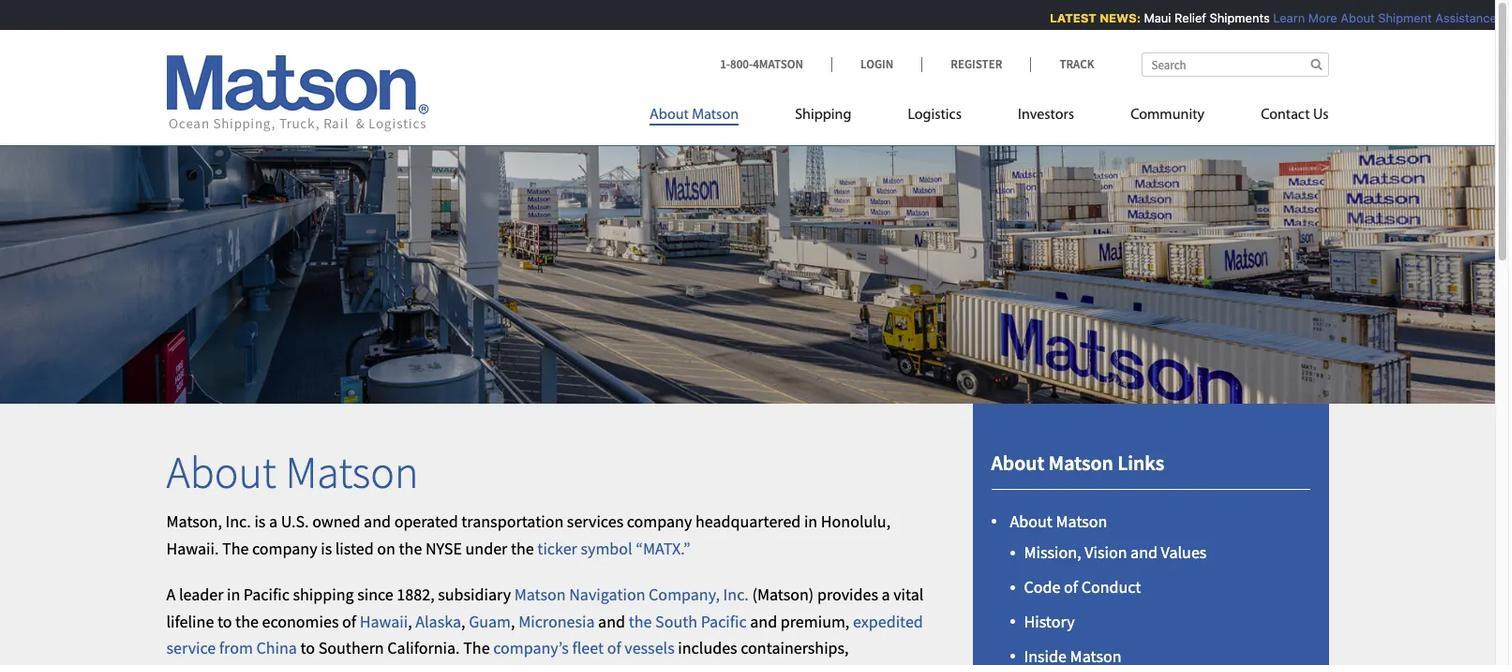 Task type: locate. For each thing, give the bounding box(es) containing it.
1 vertical spatial a
[[882, 584, 890, 605]]

to up container
[[300, 638, 315, 659]]

1 horizontal spatial a
[[882, 584, 890, 605]]

combination
[[166, 665, 256, 666]]

pacific up includes
[[701, 611, 747, 632]]

mission, vision and values
[[1024, 542, 1207, 564]]

and down company's
[[505, 665, 532, 666]]

0 vertical spatial company
[[627, 511, 692, 533]]

login link
[[832, 56, 922, 72]]

services
[[567, 511, 624, 533]]

1-800-4matson link
[[720, 56, 832, 72]]

of inside about matson links section
[[1064, 577, 1078, 598]]

shipping
[[293, 584, 354, 605]]

inc. inside matson, inc. is a u.s. owned and operated transportation services company headquartered in honolulu, hawaii. the company is listed on the nyse under the
[[226, 511, 251, 533]]

honolulu,
[[821, 511, 891, 533]]

in right leader
[[227, 584, 240, 605]]

top menu navigation
[[650, 98, 1329, 137]]

0 vertical spatial pacific
[[244, 584, 290, 605]]

on/roll-
[[389, 665, 442, 666]]

0 horizontal spatial the
[[222, 538, 249, 560]]

and inside about matson links section
[[1131, 542, 1158, 564]]

a
[[269, 511, 278, 533], [882, 584, 890, 605]]

a left u.s.
[[269, 511, 278, 533]]

0 vertical spatial of
[[1064, 577, 1078, 598]]

, down "1882,"
[[408, 611, 412, 632]]

matson down 1-
[[692, 108, 739, 123]]

1 vertical spatial is
[[321, 538, 332, 560]]

vital
[[894, 584, 924, 605]]

register link
[[922, 56, 1031, 72]]

cranes load and offload matson containers from the containership at the terminal. image
[[0, 116, 1495, 404]]

or
[[1494, 10, 1506, 25]]

provides
[[817, 584, 878, 605]]

south
[[655, 611, 698, 632]]

matson inside top menu navigation
[[692, 108, 739, 123]]

4matson
[[753, 56, 803, 72]]

1 horizontal spatial to
[[300, 638, 315, 659]]

2 vertical spatial of
[[607, 638, 621, 659]]

about matson up u.s.
[[166, 444, 419, 500]]

includes containerships, combination container and roll-on/roll-off ships and custom-designed barges.
[[166, 638, 849, 666]]

under
[[466, 538, 508, 560]]

0 horizontal spatial ,
[[408, 611, 412, 632]]

community link
[[1103, 98, 1233, 137]]

0 horizontal spatial a
[[269, 511, 278, 533]]

0 vertical spatial is
[[254, 511, 266, 533]]

and down the (matson)
[[750, 611, 777, 632]]

the
[[222, 538, 249, 560], [463, 638, 490, 659]]

code of conduct
[[1024, 577, 1141, 598]]

is left listed
[[321, 538, 332, 560]]

news:
[[1093, 10, 1135, 25]]

about
[[1334, 10, 1368, 25], [650, 108, 689, 123], [166, 444, 276, 500], [991, 450, 1045, 476], [1010, 511, 1053, 532]]

1 vertical spatial pacific
[[701, 611, 747, 632]]

1 vertical spatial to
[[300, 638, 315, 659]]

1 horizontal spatial about matson
[[650, 108, 739, 123]]

, up includes containerships, combination container and roll-on/roll-off ships and custom-designed barges.
[[511, 611, 515, 632]]

1882,
[[397, 584, 435, 605]]

about matson link down 1-
[[650, 98, 767, 137]]

matson navigation company, inc. link
[[514, 584, 749, 605]]

matson up micronesia
[[514, 584, 566, 605]]

None search field
[[1141, 53, 1329, 77]]

0 horizontal spatial to
[[217, 611, 232, 632]]

of up southern
[[342, 611, 356, 632]]

about matson link up mission,
[[1010, 511, 1108, 532]]

conduct
[[1082, 577, 1141, 598]]

transportation
[[462, 511, 564, 533]]

logistics
[[908, 108, 962, 123]]

of right code
[[1064, 577, 1078, 598]]

a left vital
[[882, 584, 890, 605]]

about matson inside section
[[1010, 511, 1108, 532]]

0 vertical spatial to
[[217, 611, 232, 632]]

contact us
[[1261, 108, 1329, 123]]

matson up vision
[[1056, 511, 1108, 532]]

ticker symbol "matx." link
[[538, 538, 691, 560]]

hawaii
[[360, 611, 408, 632]]

shipment
[[1372, 10, 1426, 25]]

0 horizontal spatial about matson
[[166, 444, 419, 500]]

listed
[[335, 538, 374, 560]]

the up ships
[[463, 638, 490, 659]]

inc. left the (matson)
[[723, 584, 749, 605]]

matson up owned
[[285, 444, 419, 500]]

matson
[[692, 108, 739, 123], [285, 444, 419, 500], [1049, 450, 1114, 476], [1056, 511, 1108, 532], [514, 584, 566, 605]]

is
[[254, 511, 266, 533], [321, 538, 332, 560]]

and right vision
[[1131, 542, 1158, 564]]

1 horizontal spatial of
[[607, 638, 621, 659]]

0 vertical spatial inc.
[[226, 511, 251, 533]]

investors
[[1018, 108, 1075, 123]]

ships
[[464, 665, 501, 666]]

, left the guam link
[[461, 611, 466, 632]]

company
[[627, 511, 692, 533], [252, 538, 317, 560]]

guam
[[469, 611, 511, 632]]

0 vertical spatial about matson link
[[650, 98, 767, 137]]

about matson down 1-
[[650, 108, 739, 123]]

to southern california. the company's fleet of vessels
[[297, 638, 675, 659]]

u.s.
[[281, 511, 309, 533]]

1 vertical spatial inc.
[[723, 584, 749, 605]]

0 horizontal spatial company
[[252, 538, 317, 560]]

and down southern
[[330, 665, 357, 666]]

2 horizontal spatial about matson
[[1010, 511, 1108, 532]]

1 horizontal spatial about matson link
[[1010, 511, 1108, 532]]

0 horizontal spatial of
[[342, 611, 356, 632]]

0 horizontal spatial in
[[227, 584, 240, 605]]

2 horizontal spatial of
[[1064, 577, 1078, 598]]

in inside matson, inc. is a u.s. owned and operated transportation services company headquartered in honolulu, hawaii. the company is listed on the nyse under the
[[804, 511, 818, 533]]

0 vertical spatial about matson
[[650, 108, 739, 123]]

1 horizontal spatial the
[[463, 638, 490, 659]]

to
[[217, 611, 232, 632], [300, 638, 315, 659]]

company up "matx."
[[627, 511, 692, 533]]

since
[[357, 584, 394, 605]]

and
[[364, 511, 391, 533], [1131, 542, 1158, 564], [598, 611, 625, 632], [750, 611, 777, 632], [330, 665, 357, 666], [505, 665, 532, 666]]

about matson up mission,
[[1010, 511, 1108, 532]]

alaska
[[416, 611, 461, 632]]

1 horizontal spatial pacific
[[701, 611, 747, 632]]

1 horizontal spatial ,
[[461, 611, 466, 632]]

company down u.s.
[[252, 538, 317, 560]]

us
[[1313, 108, 1329, 123]]

the
[[399, 538, 422, 560], [511, 538, 534, 560], [235, 611, 259, 632], [629, 611, 652, 632]]

maui
[[1138, 10, 1165, 25]]

history link
[[1024, 611, 1075, 633]]

2 horizontal spatial ,
[[511, 611, 515, 632]]

is left u.s.
[[254, 511, 266, 533]]

of inside (matson) provides a vital lifeline to the economies of
[[342, 611, 356, 632]]

company's fleet of vessels link
[[493, 638, 675, 659]]

headquartered
[[696, 511, 801, 533]]

and up on
[[364, 511, 391, 533]]

0 vertical spatial a
[[269, 511, 278, 533]]

1 vertical spatial company
[[252, 538, 317, 560]]

ticker
[[538, 538, 577, 560]]

inc.
[[226, 511, 251, 533], [723, 584, 749, 605]]

0 vertical spatial in
[[804, 511, 818, 533]]

owned
[[312, 511, 361, 533]]

pacific up economies
[[244, 584, 290, 605]]

0 horizontal spatial is
[[254, 511, 266, 533]]

1 horizontal spatial inc.
[[723, 584, 749, 605]]

subsidiary
[[438, 584, 511, 605]]

service
[[166, 638, 216, 659]]

relief
[[1168, 10, 1200, 25]]

search image
[[1311, 58, 1322, 70]]

0 horizontal spatial inc.
[[226, 511, 251, 533]]

"matx."
[[636, 538, 691, 560]]

2 vertical spatial about matson
[[1010, 511, 1108, 532]]

pacific
[[244, 584, 290, 605], [701, 611, 747, 632]]

from
[[219, 638, 253, 659]]

of up "designed"
[[607, 638, 621, 659]]

the right hawaii.
[[222, 538, 249, 560]]

a
[[166, 584, 176, 605]]

the down matson navigation company, inc. 'link'
[[629, 611, 652, 632]]

a inside (matson) provides a vital lifeline to the economies of
[[882, 584, 890, 605]]

about matson links section
[[949, 404, 1352, 666]]

matson,
[[166, 511, 222, 533]]

1 vertical spatial of
[[342, 611, 356, 632]]

guam link
[[469, 611, 511, 632]]

0 vertical spatial the
[[222, 538, 249, 560]]

expedited service from china link
[[166, 611, 923, 659]]

to up from at the bottom left of page
[[217, 611, 232, 632]]

on
[[377, 538, 396, 560]]

in left honolulu,
[[804, 511, 818, 533]]

logistics link
[[880, 98, 990, 137]]

1 horizontal spatial in
[[804, 511, 818, 533]]

inc. right matson,
[[226, 511, 251, 533]]

1 vertical spatial about matson link
[[1010, 511, 1108, 532]]

the up from at the bottom left of page
[[235, 611, 259, 632]]



Task type: vqa. For each thing, say whether or not it's contained in the screenshot.
The Titled
no



Task type: describe. For each thing, give the bounding box(es) containing it.
hawaii link
[[360, 611, 408, 632]]

learn more about shipment assistance or c link
[[1267, 10, 1509, 25]]

investors link
[[990, 98, 1103, 137]]

2 , from the left
[[461, 611, 466, 632]]

off
[[442, 665, 461, 666]]

blue matson logo with ocean, shipping, truck, rail and logistics written beneath it. image
[[166, 55, 429, 132]]

track link
[[1031, 56, 1095, 72]]

1 horizontal spatial is
[[321, 538, 332, 560]]

barges.
[[660, 665, 712, 666]]

register
[[951, 56, 1003, 72]]

community
[[1131, 108, 1205, 123]]

hawaii , alaska , guam , micronesia and the south pacific and premium,
[[360, 611, 853, 632]]

learn
[[1267, 10, 1299, 25]]

ticker symbol "matx."
[[538, 538, 691, 560]]

leader
[[179, 584, 224, 605]]

login
[[861, 56, 894, 72]]

economies
[[262, 611, 339, 632]]

(matson)
[[752, 584, 814, 605]]

matson, inc. is a u.s. owned and operated transportation services company headquartered in honolulu, hawaii. the company is listed on the nyse under the
[[166, 511, 891, 560]]

alaska link
[[416, 611, 461, 632]]

vessels
[[625, 638, 675, 659]]

about inside top menu navigation
[[650, 108, 689, 123]]

code of conduct link
[[1024, 577, 1141, 598]]

track
[[1060, 56, 1095, 72]]

hawaii.
[[166, 538, 219, 560]]

1 vertical spatial the
[[463, 638, 490, 659]]

(matson) provides a vital lifeline to the economies of
[[166, 584, 924, 632]]

1 horizontal spatial company
[[627, 511, 692, 533]]

fleet
[[572, 638, 604, 659]]

a inside matson, inc. is a u.s. owned and operated transportation services company headquartered in honolulu, hawaii. the company is listed on the nyse under the
[[269, 511, 278, 533]]

company's
[[493, 638, 569, 659]]

1 vertical spatial in
[[227, 584, 240, 605]]

to inside (matson) provides a vital lifeline to the economies of
[[217, 611, 232, 632]]

containerships,
[[741, 638, 849, 659]]

the down transportation
[[511, 538, 534, 560]]

1 , from the left
[[408, 611, 412, 632]]

about matson links
[[991, 450, 1165, 476]]

contact us link
[[1233, 98, 1329, 137]]

roll-
[[361, 665, 389, 666]]

code
[[1024, 577, 1061, 598]]

c
[[1509, 10, 1509, 25]]

contact
[[1261, 108, 1310, 123]]

custom-
[[535, 665, 593, 666]]

matson left links
[[1049, 450, 1114, 476]]

includes
[[678, 638, 737, 659]]

1-800-4matson
[[720, 56, 803, 72]]

shipments
[[1203, 10, 1263, 25]]

latest news: maui relief shipments learn more about shipment assistance or c
[[1043, 10, 1509, 25]]

Search search field
[[1141, 53, 1329, 77]]

the south pacific link
[[629, 611, 747, 632]]

china
[[256, 638, 297, 659]]

assistance
[[1429, 10, 1490, 25]]

the right on
[[399, 538, 422, 560]]

premium,
[[781, 611, 850, 632]]

3 , from the left
[[511, 611, 515, 632]]

values
[[1161, 542, 1207, 564]]

the inside (matson) provides a vital lifeline to the economies of
[[235, 611, 259, 632]]

0 horizontal spatial pacific
[[244, 584, 290, 605]]

about matson inside top menu navigation
[[650, 108, 739, 123]]

micronesia link
[[519, 611, 595, 632]]

shipping link
[[767, 98, 880, 137]]

a leader in pacific shipping since 1882, subsidiary matson navigation company, inc.
[[166, 584, 749, 605]]

history
[[1024, 611, 1075, 633]]

symbol
[[581, 538, 632, 560]]

designed
[[593, 665, 657, 666]]

latest
[[1043, 10, 1090, 25]]

southern
[[318, 638, 384, 659]]

0 horizontal spatial about matson link
[[650, 98, 767, 137]]

1 vertical spatial about matson
[[166, 444, 419, 500]]

and inside matson, inc. is a u.s. owned and operated transportation services company headquartered in honolulu, hawaii. the company is listed on the nyse under the
[[364, 511, 391, 533]]

the inside matson, inc. is a u.s. owned and operated transportation services company headquartered in honolulu, hawaii. the company is listed on the nyse under the
[[222, 538, 249, 560]]

and down navigation
[[598, 611, 625, 632]]

shipping
[[795, 108, 852, 123]]

company,
[[649, 584, 720, 605]]

mission,
[[1024, 542, 1082, 564]]

california.
[[387, 638, 460, 659]]

container
[[259, 665, 327, 666]]

more
[[1302, 10, 1331, 25]]

operated
[[394, 511, 458, 533]]

links
[[1118, 450, 1165, 476]]

expedited
[[853, 611, 923, 632]]

800-
[[730, 56, 753, 72]]

vision
[[1085, 542, 1127, 564]]

expedited service from china
[[166, 611, 923, 659]]

mission, vision and values link
[[1024, 542, 1207, 564]]



